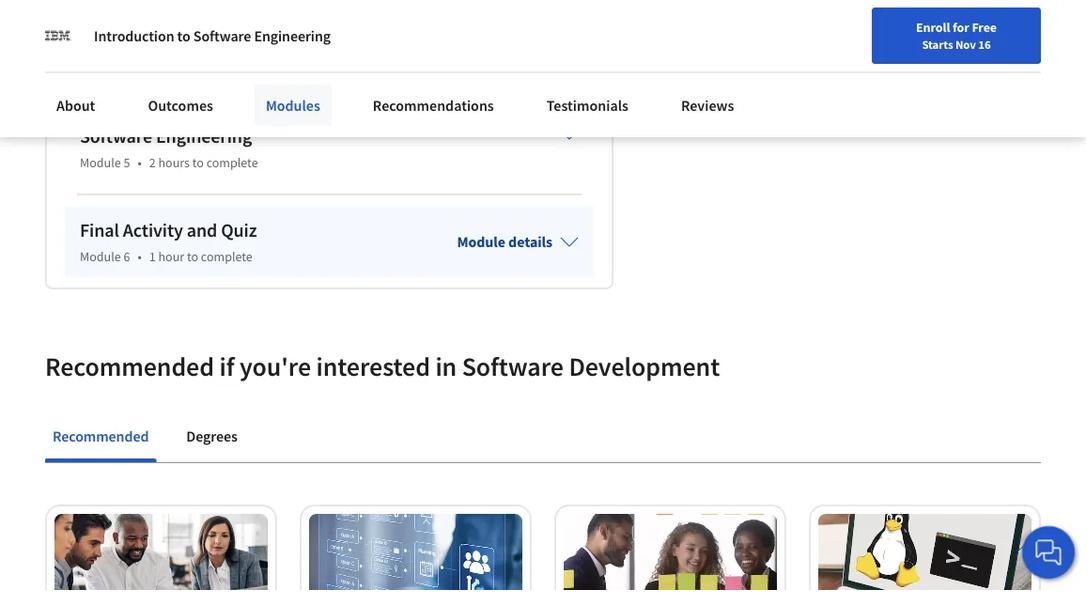 Task type: locate. For each thing, give the bounding box(es) containing it.
introduction
[[94, 26, 174, 45]]

module
[[80, 154, 121, 171], [457, 232, 506, 251], [80, 248, 121, 265]]

1 vertical spatial to
[[192, 154, 204, 171]]

free
[[972, 19, 997, 36]]

0 vertical spatial to
[[177, 26, 191, 45]]

1 horizontal spatial software
[[462, 350, 564, 383]]

module left 5
[[80, 154, 121, 171]]

1 vertical spatial recommended
[[53, 427, 149, 446]]

2 vertical spatial to
[[187, 248, 198, 265]]

to right hour
[[187, 248, 198, 265]]

complete down "quiz"
[[201, 248, 253, 265]]

module down final
[[80, 248, 121, 265]]

coursera image
[[9, 15, 129, 45]]

0 vertical spatial •
[[138, 154, 142, 171]]

to right hours
[[192, 154, 204, 171]]

•
[[138, 154, 142, 171], [138, 248, 142, 265]]

complete inside final activity and quiz module 6 • 1 hour to complete
[[201, 248, 253, 265]]

complete
[[206, 154, 258, 171], [201, 248, 253, 265]]

5
[[124, 154, 130, 171]]

None search field
[[238, 12, 379, 49]]

final
[[80, 219, 119, 242]]

module left the "details"
[[457, 232, 506, 251]]

introduction to software engineering
[[94, 26, 331, 45]]

degrees
[[186, 427, 238, 446]]

to right the introduction
[[177, 26, 191, 45]]

testimonials
[[547, 96, 629, 115]]

module inside final activity and quiz module 6 • 1 hour to complete
[[80, 248, 121, 265]]

recommended
[[45, 350, 214, 383], [53, 427, 149, 446]]

to inside final activity and quiz module 6 • 1 hour to complete
[[187, 248, 198, 265]]

show notifications image
[[883, 23, 906, 46]]

software
[[193, 26, 251, 45], [462, 350, 564, 383]]

ibm image
[[45, 23, 71, 49]]

6
[[124, 248, 130, 265]]

• left 2
[[138, 154, 142, 171]]

recommendation tabs tab list
[[45, 414, 1041, 463]]

menu item
[[742, 19, 863, 80]]

hour
[[158, 248, 184, 265]]

recommended inside recommended "button"
[[53, 427, 149, 446]]

16
[[979, 37, 991, 52]]

• left '1'
[[138, 248, 142, 265]]

1 vertical spatial complete
[[201, 248, 253, 265]]

reviews link
[[670, 85, 746, 126]]

for
[[953, 19, 970, 36]]

complete right hours
[[206, 154, 258, 171]]

module for module details
[[457, 232, 506, 251]]

0 horizontal spatial software
[[193, 26, 251, 45]]

software right in
[[462, 350, 564, 383]]

and
[[187, 219, 217, 242]]

activity
[[123, 219, 183, 242]]

0 vertical spatial recommended
[[45, 350, 214, 383]]

about
[[56, 96, 95, 115]]

2 • from the top
[[138, 248, 142, 265]]

if
[[219, 350, 234, 383]]

interested
[[316, 350, 430, 383]]

to
[[177, 26, 191, 45], [192, 154, 204, 171], [187, 248, 198, 265]]

1 • from the top
[[138, 154, 142, 171]]

software left engineering
[[193, 26, 251, 45]]

1 vertical spatial •
[[138, 248, 142, 265]]

recommended button
[[45, 414, 156, 459]]

module for module 5 • 2 hours to complete
[[80, 154, 121, 171]]

in
[[436, 350, 457, 383]]

outcomes
[[148, 96, 213, 115]]

module details
[[457, 232, 553, 251]]



Task type: describe. For each thing, give the bounding box(es) containing it.
2
[[149, 154, 156, 171]]

recommendations link
[[362, 85, 505, 126]]

engineering
[[254, 26, 331, 45]]

recommended for recommended if you're interested in software development
[[45, 350, 214, 383]]

• inside final activity and quiz module 6 • 1 hour to complete
[[138, 248, 142, 265]]

0 vertical spatial complete
[[206, 154, 258, 171]]

about link
[[45, 85, 107, 126]]

recommended for recommended
[[53, 427, 149, 446]]

modules link
[[255, 85, 332, 126]]

0 vertical spatial software
[[193, 26, 251, 45]]

starts
[[922, 37, 954, 52]]

nov
[[956, 37, 976, 52]]

testimonials link
[[536, 85, 640, 126]]

hours
[[158, 154, 190, 171]]

enroll for free starts nov 16
[[916, 19, 997, 52]]

modules
[[266, 96, 320, 115]]

chat with us image
[[1034, 538, 1064, 568]]

degrees button
[[179, 414, 245, 459]]

outcomes link
[[137, 85, 225, 126]]

reviews
[[681, 96, 735, 115]]

module 5 • 2 hours to complete
[[80, 154, 258, 171]]

development
[[569, 350, 720, 383]]

enroll
[[916, 19, 951, 36]]

recommendations
[[373, 96, 494, 115]]

you're
[[240, 350, 311, 383]]

final activity and quiz module 6 • 1 hour to complete
[[80, 219, 257, 265]]

quiz
[[221, 219, 257, 242]]

1 vertical spatial software
[[462, 350, 564, 383]]

recommended if you're interested in software development
[[45, 350, 720, 383]]

1
[[149, 248, 156, 265]]

details
[[509, 232, 553, 251]]



Task type: vqa. For each thing, say whether or not it's contained in the screenshot.
the Explore
no



